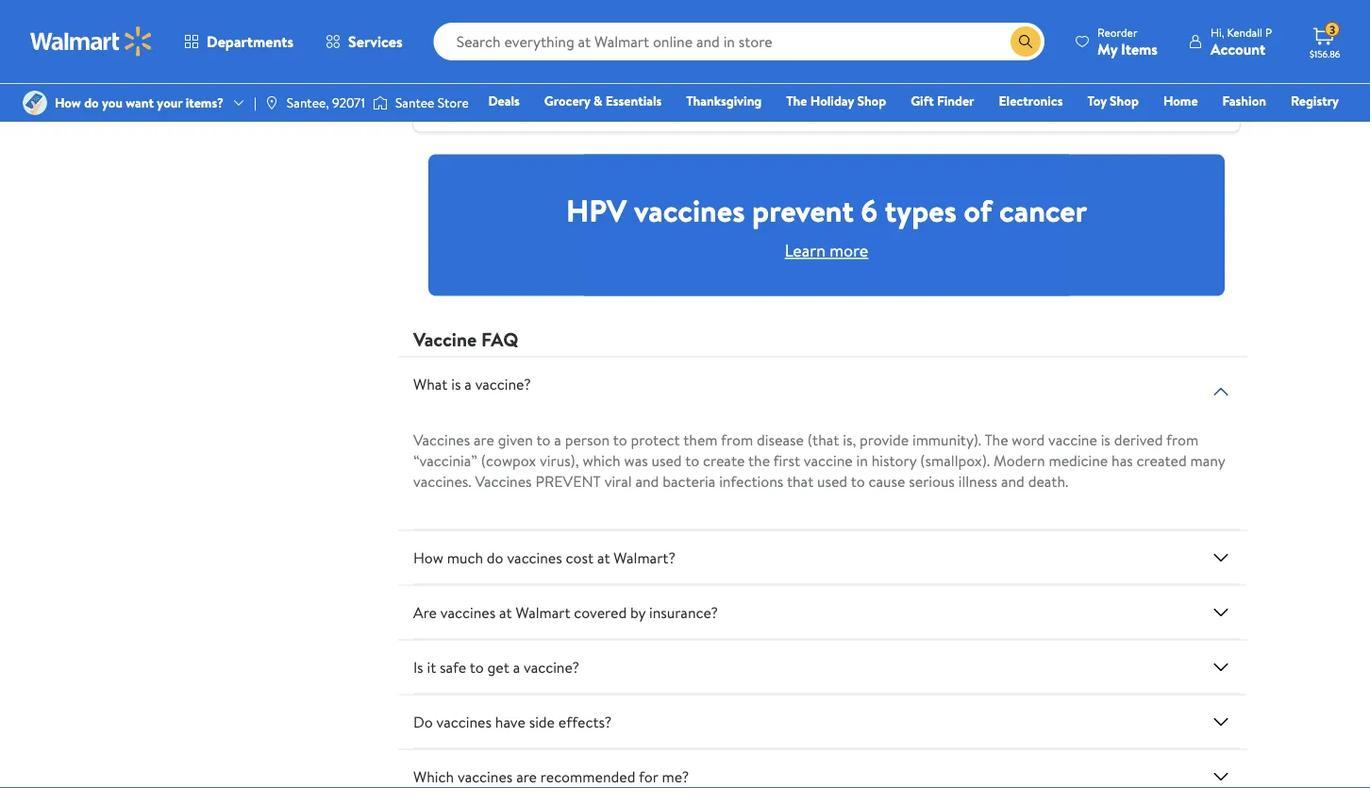 Task type: locate. For each thing, give the bounding box(es) containing it.
is it safe to get a vaccine? image
[[1210, 656, 1233, 678]]

toy shop link
[[1079, 91, 1148, 111]]

vaccines inside hpv vaccines prevent 6 types of cancer learn more
[[634, 189, 745, 231]]

the left word at the bottom
[[985, 429, 1009, 450]]

from right them
[[721, 429, 754, 450]]

word
[[1012, 429, 1045, 450]]

at
[[597, 547, 610, 568], [499, 602, 512, 623]]

1 horizontal spatial  image
[[373, 93, 388, 112]]

0 horizontal spatial do
[[84, 93, 99, 112]]

 image
[[264, 95, 279, 110]]

is inside vaccines are given to a person to protect them from disease (that is, provide immunity). the word vaccine is derived from "vaccinia" (cowpox virus), which was used to create the first vaccine in history (smallpox). modern medicine has created many vaccines. vaccines prevent viral and bacteria infections that used to cause serious illness and death.
[[1101, 429, 1111, 450]]

Search search field
[[434, 23, 1045, 60]]

0 horizontal spatial shop
[[858, 92, 887, 110]]

how left you
[[55, 93, 81, 112]]

and right viral
[[636, 471, 659, 491]]

used right that
[[818, 471, 848, 491]]

shop right toy
[[1110, 92, 1139, 110]]

has
[[1112, 450, 1133, 471]]

santee
[[395, 93, 435, 112]]

6
[[861, 189, 878, 231]]

cost
[[566, 547, 594, 568]]

1 vertical spatial more
[[830, 239, 869, 262]]

a right what
[[465, 373, 472, 394]]

more
[[487, 85, 516, 103], [830, 239, 869, 262]]

do vaccines have side effects? image
[[1210, 710, 1233, 733]]

1 horizontal spatial vaccines
[[475, 471, 532, 491]]

|
[[254, 93, 257, 112]]

more down 6
[[830, 239, 869, 262]]

(that
[[808, 429, 840, 450]]

1 vertical spatial how
[[413, 547, 444, 568]]

adults
[[459, 45, 493, 64]]

1 vertical spatial learn
[[785, 239, 826, 262]]

vaccine? right get
[[524, 657, 580, 677]]

virus),
[[540, 450, 579, 471]]

vaccines are given to a person to protect them from disease (that is, provide immunity). the word vaccine is derived from "vaccinia" (cowpox virus), which was used to create the first vaccine in history (smallpox). modern medicine has created many vaccines. vaccines prevent viral and bacteria infections that used to cause serious illness and death.
[[413, 429, 1226, 491]]

is left has
[[1101, 429, 1111, 450]]

vaccines right "are"
[[441, 602, 496, 623]]

92071
[[332, 93, 365, 112]]

2 and from the left
[[1002, 471, 1025, 491]]

learn inside hpv vaccines prevent 6 types of cancer learn more
[[785, 239, 826, 262]]

vaccine right word at the bottom
[[1049, 429, 1098, 450]]

get
[[488, 657, 510, 677]]

in
[[857, 450, 868, 471]]

$156.86
[[1310, 47, 1341, 60]]

more down 60+
[[487, 85, 516, 103]]

0 horizontal spatial is
[[451, 373, 461, 394]]

0 vertical spatial more
[[487, 85, 516, 103]]

1 vertical spatial are
[[516, 766, 537, 787]]

you
[[102, 93, 123, 112]]

deals
[[488, 92, 520, 110]]

1 horizontal spatial at
[[597, 547, 610, 568]]

given
[[498, 429, 533, 450]]

do right much
[[487, 547, 504, 568]]

vaccines left cost
[[507, 547, 562, 568]]

rsv vaccine. for adults sixty plus and pregnant women during weeks thirty two - thirty six. learn more. image
[[1137, 28, 1240, 132]]

1 from from the left
[[721, 429, 754, 450]]

1 horizontal spatial how
[[413, 547, 444, 568]]

weeks
[[674, 45, 708, 64]]

prevent
[[536, 471, 601, 491]]

0 horizontal spatial  image
[[23, 91, 47, 115]]

1 horizontal spatial &
[[594, 92, 603, 110]]

are
[[474, 429, 495, 450], [516, 766, 537, 787]]

0 vertical spatial are
[[474, 429, 495, 450]]

1 horizontal spatial learn
[[785, 239, 826, 262]]

learn more button
[[436, 79, 531, 109]]

vaccine left in on the right bottom of the page
[[804, 450, 853, 471]]

is right what
[[451, 373, 461, 394]]

1 horizontal spatial the
[[985, 429, 1009, 450]]

it
[[427, 657, 436, 677]]

from right derived
[[1167, 429, 1199, 450]]

hpv vaccines prevent six types of cancer. learn more. image
[[585, 154, 1069, 296]]

vaccines down given
[[475, 471, 532, 491]]

0 vertical spatial vaccines
[[413, 429, 470, 450]]

vaccines right do
[[437, 711, 492, 732]]

to right person
[[613, 429, 628, 450]]

that
[[787, 471, 814, 491]]

1 horizontal spatial and
[[1002, 471, 1025, 491]]

are vaccines at walmart covered by insurance? image
[[1210, 601, 1233, 624]]

services
[[348, 31, 403, 52]]

0 horizontal spatial and
[[636, 471, 659, 491]]

0 horizontal spatial the
[[787, 92, 808, 110]]

1 horizontal spatial a
[[513, 657, 520, 677]]

vaccines right which
[[458, 766, 513, 787]]

1 horizontal spatial used
[[818, 471, 848, 491]]

account
[[1211, 38, 1266, 59]]

 image right 92071
[[373, 93, 388, 112]]

at left walmart
[[499, 602, 512, 623]]

 image
[[23, 91, 47, 115], [373, 93, 388, 112]]

home link
[[1155, 91, 1207, 111]]

0 horizontal spatial vaccines
[[413, 429, 470, 450]]

& right grocery
[[594, 92, 603, 110]]

them
[[684, 429, 718, 450]]

vaccines right hpv
[[634, 189, 745, 231]]

0 horizontal spatial &
[[522, 45, 531, 64]]

for adults 60+ & pregnant women during weeks 32-36.
[[436, 45, 747, 64]]

finder
[[937, 92, 975, 110]]

serious
[[909, 471, 955, 491]]

0 horizontal spatial more
[[487, 85, 516, 103]]

do left you
[[84, 93, 99, 112]]

first
[[774, 450, 801, 471]]

1 vertical spatial a
[[554, 429, 562, 450]]

reorder
[[1098, 24, 1138, 40]]

grocery & essentials
[[545, 92, 662, 110]]

1 horizontal spatial shop
[[1110, 92, 1139, 110]]

0 horizontal spatial learn
[[451, 85, 483, 103]]

1 horizontal spatial more
[[830, 239, 869, 262]]

2 from from the left
[[1167, 429, 1199, 450]]

0 horizontal spatial how
[[55, 93, 81, 112]]

0 vertical spatial learn
[[451, 85, 483, 103]]

one debit link
[[1186, 117, 1267, 137]]

vaccines for prevent
[[634, 189, 745, 231]]

& right 60+
[[522, 45, 531, 64]]

1 vertical spatial &
[[594, 92, 603, 110]]

a
[[465, 373, 472, 394], [554, 429, 562, 450], [513, 657, 520, 677]]

vaccine up 60+
[[472, 9, 527, 33]]

3
[[1330, 21, 1336, 37]]

more inside hpv vaccines prevent 6 types of cancer learn more
[[830, 239, 869, 262]]

items?
[[186, 93, 224, 112]]

thanksgiving
[[687, 92, 762, 110]]

1 vertical spatial is
[[1101, 429, 1111, 450]]

my
[[1098, 38, 1118, 59]]

learn more link
[[785, 239, 869, 262]]

at right cost
[[597, 547, 610, 568]]

 image left you
[[23, 91, 47, 115]]

shop right holiday
[[858, 92, 887, 110]]

2 horizontal spatial a
[[554, 429, 562, 450]]

created
[[1137, 450, 1187, 471]]

&
[[522, 45, 531, 64], [594, 92, 603, 110]]

1 vertical spatial at
[[499, 602, 512, 623]]

vaccines up "vaccines."
[[413, 429, 470, 450]]

 image for how do you want your items?
[[23, 91, 47, 115]]

are
[[413, 602, 437, 623]]

is
[[413, 657, 423, 677]]

vaccine
[[472, 9, 527, 33], [1049, 429, 1098, 450], [804, 450, 853, 471]]

1 and from the left
[[636, 471, 659, 491]]

fashion link
[[1215, 91, 1275, 111]]

are down do vaccines have side effects?
[[516, 766, 537, 787]]

1 horizontal spatial from
[[1167, 429, 1199, 450]]

used right was
[[652, 450, 682, 471]]

and right 'illness'
[[1002, 471, 1025, 491]]

0 vertical spatial at
[[597, 547, 610, 568]]

is
[[451, 373, 461, 394], [1101, 429, 1111, 450]]

1 horizontal spatial are
[[516, 766, 537, 787]]

rsv
[[436, 9, 468, 33]]

the
[[787, 92, 808, 110], [985, 429, 1009, 450]]

protect
[[631, 429, 680, 450]]

0 vertical spatial how
[[55, 93, 81, 112]]

types
[[885, 189, 957, 231]]

kendall
[[1228, 24, 1263, 40]]

side
[[529, 711, 555, 732]]

1 vertical spatial the
[[985, 429, 1009, 450]]

how left much
[[413, 547, 444, 568]]

do
[[84, 93, 99, 112], [487, 547, 504, 568]]

prevent
[[752, 189, 854, 231]]

vaccine? down faq
[[475, 373, 531, 394]]

0 vertical spatial &
[[522, 45, 531, 64]]

0 horizontal spatial at
[[499, 602, 512, 623]]

2 shop from the left
[[1110, 92, 1139, 110]]

are left given
[[474, 429, 495, 450]]

vaccines
[[634, 189, 745, 231], [507, 547, 562, 568], [441, 602, 496, 623], [437, 711, 492, 732], [458, 766, 513, 787]]

0 vertical spatial a
[[465, 373, 472, 394]]

the left holiday
[[787, 92, 808, 110]]

a right get
[[513, 657, 520, 677]]

0 horizontal spatial used
[[652, 450, 682, 471]]

vaccine
[[413, 326, 477, 353]]

vaccines
[[413, 429, 470, 450], [475, 471, 532, 491]]

reorder my items
[[1098, 24, 1158, 59]]

a left person
[[554, 429, 562, 450]]

0 horizontal spatial from
[[721, 429, 754, 450]]

1 vertical spatial do
[[487, 547, 504, 568]]

immunity).
[[913, 429, 982, 450]]

1 horizontal spatial is
[[1101, 429, 1111, 450]]

0 horizontal spatial are
[[474, 429, 495, 450]]

0 horizontal spatial a
[[465, 373, 472, 394]]

toy shop
[[1088, 92, 1139, 110]]

do
[[413, 711, 433, 732]]



Task type: vqa. For each thing, say whether or not it's contained in the screenshot.
Is it safe to get a vaccine?
yes



Task type: describe. For each thing, give the bounding box(es) containing it.
Walmart Site-Wide search field
[[434, 23, 1045, 60]]

vaccines for are
[[458, 766, 513, 787]]

registry
[[1291, 92, 1340, 110]]

1 vertical spatial vaccine?
[[524, 657, 580, 677]]

"vaccinia"
[[413, 450, 478, 471]]

was
[[624, 450, 648, 471]]

during
[[634, 45, 670, 64]]

p
[[1266, 24, 1273, 40]]

are vaccines at walmart covered by insurance?
[[413, 602, 718, 623]]

debit
[[1226, 118, 1259, 136]]

what
[[413, 373, 448, 394]]

for
[[639, 766, 659, 787]]

walmart?
[[614, 547, 676, 568]]

1 shop from the left
[[858, 92, 887, 110]]

rsv vaccine
[[436, 9, 527, 33]]

2 vertical spatial a
[[513, 657, 520, 677]]

registry link
[[1283, 91, 1348, 111]]

departments
[[207, 31, 294, 52]]

vaccines for have
[[437, 711, 492, 732]]

the
[[749, 450, 770, 471]]

history
[[872, 450, 917, 471]]

more inside button
[[487, 85, 516, 103]]

many
[[1191, 450, 1226, 471]]

create
[[703, 450, 745, 471]]

disease
[[757, 429, 804, 450]]

person
[[565, 429, 610, 450]]

grocery
[[545, 92, 591, 110]]

to left the cause on the right of page
[[851, 471, 865, 491]]

is,
[[843, 429, 856, 450]]

much
[[447, 547, 483, 568]]

which vaccines are recommended for me?
[[413, 766, 689, 787]]

gift finder link
[[903, 91, 983, 111]]

modern
[[994, 450, 1046, 471]]

1 horizontal spatial vaccine
[[804, 450, 853, 471]]

walmart
[[516, 602, 571, 623]]

learn more
[[451, 85, 516, 103]]

recommended
[[541, 766, 636, 787]]

walmart+ link
[[1275, 117, 1348, 137]]

are inside vaccines are given to a person to protect them from disease (that is, provide immunity). the word vaccine is derived from "vaccinia" (cowpox virus), which was used to create the first vaccine in history (smallpox). modern medicine has created many vaccines. vaccines prevent viral and bacteria infections that used to cause serious illness and death.
[[474, 429, 495, 450]]

hi,
[[1211, 24, 1225, 40]]

hi, kendall p account
[[1211, 24, 1273, 59]]

women
[[589, 45, 631, 64]]

thanksgiving link
[[678, 91, 771, 111]]

your
[[157, 93, 183, 112]]

vaccines.
[[413, 471, 472, 491]]

0 vertical spatial vaccine?
[[475, 373, 531, 394]]

electronics link
[[991, 91, 1072, 111]]

provide
[[860, 429, 909, 450]]

32-
[[712, 45, 730, 64]]

to left get
[[470, 657, 484, 677]]

learn inside button
[[451, 85, 483, 103]]

a inside vaccines are given to a person to protect them from disease (that is, provide immunity). the word vaccine is derived from "vaccinia" (cowpox virus), which was used to create the first vaccine in history (smallpox). modern medicine has created many vaccines. vaccines prevent viral and bacteria infections that used to cause serious illness and death.
[[554, 429, 562, 450]]

faq
[[481, 326, 519, 353]]

gift
[[911, 92, 934, 110]]

how do you want your items?
[[55, 93, 224, 112]]

how much do vaccines cost at walmart? image
[[1210, 546, 1233, 569]]

holiday
[[811, 92, 854, 110]]

want
[[126, 93, 154, 112]]

what is a vaccine?
[[413, 373, 531, 394]]

which
[[413, 766, 454, 787]]

1 horizontal spatial do
[[487, 547, 504, 568]]

0 vertical spatial do
[[84, 93, 99, 112]]

0 horizontal spatial vaccine
[[472, 9, 527, 33]]

walmart image
[[30, 26, 153, 57]]

services button
[[310, 19, 419, 64]]

departments button
[[168, 19, 310, 64]]

vaccines for at
[[441, 602, 496, 623]]

vaccine faq
[[413, 326, 519, 353]]

death.
[[1029, 471, 1069, 491]]

the inside vaccines are given to a person to protect them from disease (that is, provide immunity). the word vaccine is derived from "vaccinia" (cowpox virus), which was used to create the first vaccine in history (smallpox). modern medicine has created many vaccines. vaccines prevent viral and bacteria infections that used to cause serious illness and death.
[[985, 429, 1009, 450]]

for
[[436, 45, 455, 64]]

pregnant
[[534, 45, 586, 64]]

(smallpox).
[[921, 450, 990, 471]]

hpv vaccines prevent 6 types of cancer learn more
[[566, 189, 1088, 262]]

how for how much do vaccines cost at walmart?
[[413, 547, 444, 568]]

which vaccines are recommended for me? image
[[1210, 765, 1233, 788]]

essentials
[[606, 92, 662, 110]]

what is a vaccine? image
[[1210, 380, 1233, 403]]

toy
[[1088, 92, 1107, 110]]

effects?
[[559, 711, 612, 732]]

how for how do you want your items?
[[55, 93, 81, 112]]

viral
[[605, 471, 632, 491]]

0 vertical spatial the
[[787, 92, 808, 110]]

36.
[[730, 45, 747, 64]]

home
[[1164, 92, 1199, 110]]

to left create
[[685, 450, 700, 471]]

0 vertical spatial is
[[451, 373, 461, 394]]

is it safe to get a vaccine?
[[413, 657, 580, 677]]

covered
[[574, 602, 627, 623]]

electronics
[[999, 92, 1063, 110]]

cause
[[869, 471, 906, 491]]

do vaccines have side effects?
[[413, 711, 612, 732]]

1 vertical spatial vaccines
[[475, 471, 532, 491]]

one
[[1195, 118, 1223, 136]]

search icon image
[[1019, 34, 1034, 49]]

 image for santee store
[[373, 93, 388, 112]]

santee, 92071
[[287, 93, 365, 112]]

to right given
[[537, 429, 551, 450]]

how much do vaccines cost at walmart?
[[413, 547, 676, 568]]

cancer
[[1000, 189, 1088, 231]]

have
[[495, 711, 526, 732]]

deals link
[[480, 91, 528, 111]]

(cowpox
[[481, 450, 536, 471]]

2 horizontal spatial vaccine
[[1049, 429, 1098, 450]]



